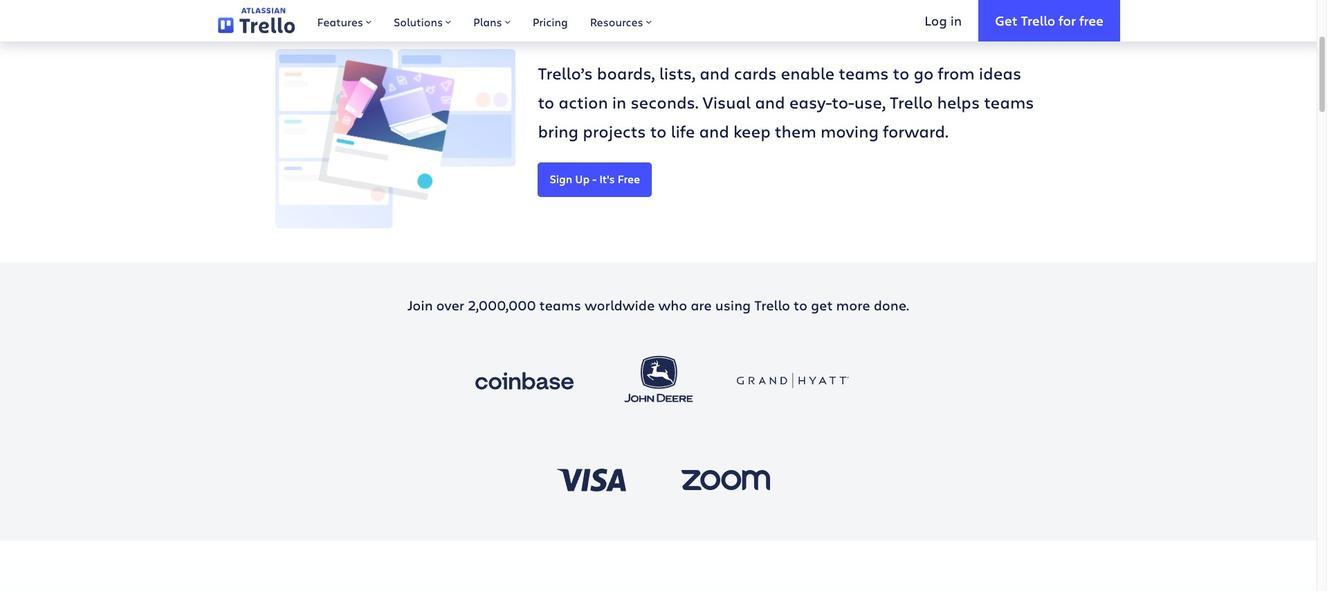 Task type: locate. For each thing, give the bounding box(es) containing it.
visa logo image
[[535, 452, 647, 508]]

2 vertical spatial and
[[699, 120, 729, 142]]

free
[[618, 172, 640, 186]]

are
[[691, 296, 712, 315]]

0 horizontal spatial in
[[612, 90, 626, 113]]

trello up forward.
[[890, 90, 933, 113]]

using
[[715, 296, 751, 315]]

bring
[[538, 120, 579, 142]]

and right life
[[699, 120, 729, 142]]

free
[[1079, 11, 1104, 29]]

projects
[[583, 120, 646, 142]]

resources button
[[579, 0, 663, 42]]

over
[[436, 296, 464, 315]]

teams right 2,000,000
[[539, 296, 581, 315]]

teams down ideas
[[984, 90, 1034, 113]]

worldwide
[[585, 296, 655, 315]]

to
[[893, 61, 910, 84], [538, 90, 554, 113], [650, 120, 667, 142], [794, 296, 807, 315]]

done.
[[874, 296, 909, 315]]

trello left for
[[1021, 11, 1055, 29]]

get
[[811, 296, 833, 315]]

plans button
[[462, 0, 522, 42]]

in
[[951, 11, 962, 29], [612, 90, 626, 113]]

atlassian trello image
[[218, 8, 295, 34]]

them
[[775, 120, 816, 142]]

2 vertical spatial trello
[[754, 296, 790, 315]]

in right log
[[951, 11, 962, 29]]

teams
[[839, 61, 889, 84], [984, 90, 1034, 113], [539, 296, 581, 315]]

helps
[[937, 90, 980, 113]]

2 horizontal spatial trello
[[1021, 11, 1055, 29]]

0 vertical spatial and
[[700, 61, 730, 84]]

pricing
[[533, 15, 568, 29]]

features button
[[306, 0, 383, 42]]

grand hyatt logo image
[[737, 354, 849, 409]]

0 vertical spatial teams
[[839, 61, 889, 84]]

easy-
[[789, 90, 832, 113]]

teams up use,
[[839, 61, 889, 84]]

to left go
[[893, 61, 910, 84]]

1 vertical spatial teams
[[984, 90, 1034, 113]]

1 horizontal spatial trello
[[890, 90, 933, 113]]

1 vertical spatial in
[[612, 90, 626, 113]]

trello inside trello's boards, lists, and cards enable teams to go from ideas to action in seconds. visual and easy-to-use, trello helps teams bring projects to life and keep them moving forward.
[[890, 90, 933, 113]]

2 vertical spatial teams
[[539, 296, 581, 315]]

and down the cards
[[755, 90, 785, 113]]

1 vertical spatial trello
[[890, 90, 933, 113]]

1 horizontal spatial teams
[[839, 61, 889, 84]]

enable
[[781, 61, 835, 84]]

and
[[700, 61, 730, 84], [755, 90, 785, 113], [699, 120, 729, 142]]

join over 2,000,000 teams worldwide who are using trello to get more done.
[[408, 296, 909, 315]]

trello's
[[538, 61, 593, 84]]

0 horizontal spatial trello
[[754, 296, 790, 315]]

solutions
[[394, 15, 443, 29]]

in up projects
[[612, 90, 626, 113]]

get trello for free link
[[979, 0, 1120, 42]]

0 horizontal spatial teams
[[539, 296, 581, 315]]

action
[[559, 90, 608, 113]]

resources
[[590, 15, 643, 29]]

0 vertical spatial in
[[951, 11, 962, 29]]

join
[[408, 296, 433, 315]]

trello right using on the right of page
[[754, 296, 790, 315]]

zoom logo image
[[670, 452, 782, 508]]

from
[[938, 61, 975, 84]]

and up visual
[[700, 61, 730, 84]]

cards
[[734, 61, 777, 84]]

life
[[671, 120, 695, 142]]

-
[[593, 172, 597, 186]]

2 horizontal spatial teams
[[984, 90, 1034, 113]]

trello
[[1021, 11, 1055, 29], [890, 90, 933, 113], [754, 296, 790, 315]]

john deere logo image
[[602, 344, 714, 419]]

ideas
[[979, 61, 1022, 84]]

moving
[[821, 120, 879, 142]]

get trello for free
[[995, 11, 1104, 29]]



Task type: describe. For each thing, give the bounding box(es) containing it.
features
[[317, 15, 363, 29]]

plans
[[473, 15, 502, 29]]

to left get
[[794, 296, 807, 315]]

it's
[[599, 172, 615, 186]]

to up 'bring'
[[538, 90, 554, 113]]

log in
[[925, 11, 962, 29]]

log
[[925, 11, 947, 29]]

trello's boards, lists, and cards enable teams to go from ideas to action in seconds. visual and easy-to-use, trello helps teams bring projects to life and keep them moving forward.
[[538, 61, 1034, 142]]

up
[[575, 172, 590, 186]]

sign
[[550, 172, 572, 186]]

sign up - it's free link
[[538, 162, 652, 197]]

coinbase logo image
[[468, 354, 580, 409]]

1 horizontal spatial in
[[951, 11, 962, 29]]

for
[[1059, 11, 1076, 29]]

more
[[836, 296, 870, 315]]

1 vertical spatial and
[[755, 90, 785, 113]]

who
[[658, 296, 687, 315]]

2,000,000
[[468, 296, 536, 315]]

sign up - it's free
[[550, 172, 640, 186]]

pricing link
[[522, 0, 579, 42]]

to-
[[832, 90, 854, 113]]

keep
[[734, 120, 771, 142]]

use,
[[854, 90, 886, 113]]

in inside trello's boards, lists, and cards enable teams to go from ideas to action in seconds. visual and easy-to-use, trello helps teams bring projects to life and keep them moving forward.
[[612, 90, 626, 113]]

seconds.
[[631, 90, 699, 113]]

get
[[995, 11, 1018, 29]]

0 vertical spatial trello
[[1021, 11, 1055, 29]]

go
[[914, 61, 934, 84]]

to left life
[[650, 120, 667, 142]]

lists,
[[659, 61, 696, 84]]

boards,
[[597, 61, 655, 84]]

forward.
[[883, 120, 948, 142]]

visual
[[703, 90, 751, 113]]

log in link
[[908, 0, 979, 42]]

solutions button
[[383, 0, 462, 42]]



Task type: vqa. For each thing, say whether or not it's contained in the screenshot.
marked
no



